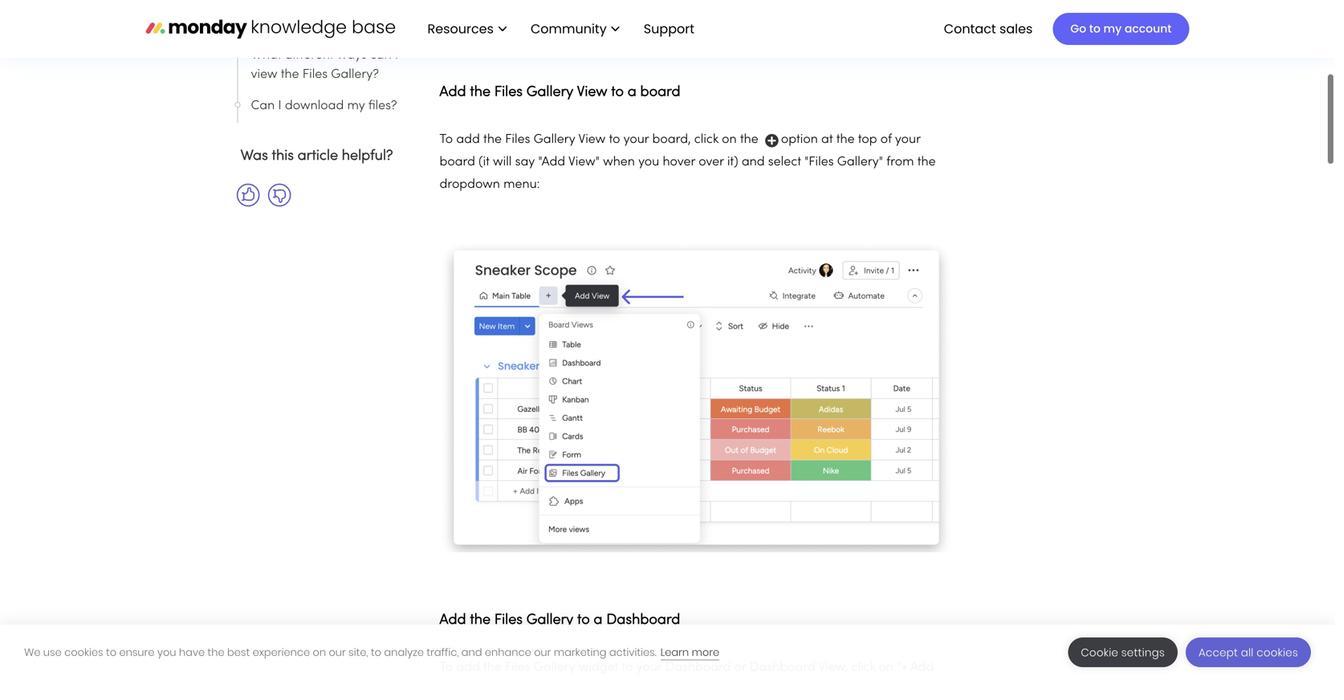 Task type: locate. For each thing, give the bounding box(es) containing it.
1 vertical spatial you
[[157, 645, 176, 660]]

1 vertical spatial on
[[313, 645, 326, 660]]

files?
[[369, 100, 397, 112]]

cookies right all
[[1257, 645, 1299, 660]]

add
[[457, 134, 480, 146], [457, 662, 480, 674]]

the right at
[[837, 134, 855, 146]]

to
[[440, 134, 453, 146], [440, 662, 453, 674]]

i right do
[[300, 18, 303, 30]]

you inside the option at the top of your board (it will say "add view" when you hover over it) and select "files gallery" from the dropdown menu:
[[639, 156, 660, 168]]

use right we
[[43, 645, 62, 660]]

i
[[300, 18, 303, 30], [395, 49, 399, 61], [278, 100, 282, 112]]

1 vertical spatial view
[[579, 134, 606, 146]]

add up the traffic,
[[440, 614, 466, 627]]

accept
[[1199, 645, 1239, 660]]

2 add from the top
[[457, 662, 480, 674]]

dialog containing cookie settings
[[0, 625, 1336, 680]]

1 horizontal spatial our
[[534, 645, 551, 660]]

to down the traffic,
[[440, 662, 453, 674]]

add for to add the files gallery view to your board, click on the
[[457, 134, 480, 146]]

0 vertical spatial add
[[440, 86, 466, 99]]

article
[[298, 149, 338, 163]]

0 horizontal spatial click
[[695, 134, 719, 146]]

gallery inside "to add the files gallery widget to your dashboard or dashboard view, click on "+ add"
[[534, 662, 576, 674]]

add for to add the files gallery widget to your dashboard or dashboard view, click on "+ add
[[457, 662, 480, 674]]

0 horizontal spatial board
[[440, 156, 476, 168]]

"files
[[805, 156, 834, 168]]

and inside dialog
[[462, 645, 482, 660]]

and
[[742, 156, 765, 168], [462, 645, 482, 660]]

dashboard
[[607, 614, 681, 627], [666, 662, 731, 674], [750, 662, 816, 674]]

a up marketing
[[594, 614, 603, 627]]

use left it?
[[307, 18, 327, 30]]

settings
[[1122, 645, 1166, 660]]

1 horizontal spatial on
[[722, 134, 737, 146]]

files down enhance
[[505, 662, 531, 674]]

0 horizontal spatial cookies
[[64, 645, 103, 660]]

to inside "to add the files gallery widget to your dashboard or dashboard view, click on "+ add"
[[440, 662, 453, 674]]

you
[[639, 156, 660, 168], [157, 645, 176, 660]]

support link
[[636, 15, 708, 43], [644, 20, 700, 38]]

0 vertical spatial use
[[307, 18, 327, 30]]

more
[[692, 645, 720, 660]]

to add the files gallery view to your board, click on the
[[440, 134, 762, 146]]

on inside dialog
[[313, 645, 326, 660]]

it?
[[330, 18, 343, 30]]

1 vertical spatial to
[[440, 662, 453, 674]]

click
[[695, 134, 719, 146], [852, 662, 876, 674]]

1 vertical spatial board
[[440, 156, 476, 168]]

can i download my files? link
[[251, 96, 400, 116]]

0 horizontal spatial on
[[313, 645, 326, 660]]

add down the traffic,
[[457, 662, 480, 674]]

your right the of
[[896, 134, 921, 146]]

i inside how do i use it? link
[[300, 18, 303, 30]]

"+
[[898, 662, 908, 674]]

0 vertical spatial my
[[1104, 21, 1122, 37]]

the right view
[[281, 69, 299, 81]]

on right experience
[[313, 645, 326, 660]]

1 vertical spatial add
[[440, 614, 466, 627]]

to for to add the files gallery widget to your dashboard or dashboard view, click on "+ add
[[440, 662, 453, 674]]

we use cookies to ensure you have the best experience on our site, to analyze traffic, and enhance our marketing activities. learn more
[[24, 645, 720, 660]]

to inside go to my account link
[[1090, 21, 1101, 37]]

add
[[440, 86, 466, 99], [440, 614, 466, 627], [911, 662, 935, 674]]

your for the
[[624, 134, 649, 146]]

to
[[1090, 21, 1101, 37], [612, 86, 624, 99], [609, 134, 620, 146], [578, 614, 590, 627], [106, 645, 117, 660], [371, 645, 382, 660], [622, 662, 633, 674]]

list
[[412, 0, 708, 58]]

cookies right we
[[64, 645, 103, 660]]

contact sales link
[[936, 15, 1041, 43]]

board up board,
[[641, 86, 681, 99]]

how do i use it?
[[251, 18, 343, 30]]

1 horizontal spatial a
[[628, 86, 637, 99]]

to right go
[[1090, 21, 1101, 37]]

1 vertical spatial use
[[43, 645, 62, 660]]

1 vertical spatial i
[[395, 49, 399, 61]]

view up to add the files gallery view to your board, click on the
[[577, 86, 608, 99]]

1 vertical spatial add
[[457, 662, 480, 674]]

our left site,
[[329, 645, 346, 660]]

0 vertical spatial add
[[457, 134, 480, 146]]

files inside what different ways can i view the files gallery?
[[303, 69, 328, 81]]

the inside what different ways can i view the files gallery?
[[281, 69, 299, 81]]

0 vertical spatial click
[[695, 134, 719, 146]]

option
[[782, 134, 818, 146]]

on up it)
[[722, 134, 737, 146]]

you left have
[[157, 645, 176, 660]]

the down resources link
[[470, 86, 491, 99]]

go to my account link
[[1053, 13, 1190, 45]]

0 horizontal spatial use
[[43, 645, 62, 660]]

the down enhance
[[484, 662, 502, 674]]

cookies for all
[[1257, 645, 1299, 660]]

add inside "to add the files gallery widget to your dashboard or dashboard view, click on "+ add"
[[911, 662, 935, 674]]

2 horizontal spatial on
[[879, 662, 894, 674]]

files up say
[[505, 134, 531, 146]]

add right "+
[[911, 662, 935, 674]]

click up over
[[695, 134, 719, 146]]

add the files gallery to a dashboard
[[440, 614, 681, 627]]

1 horizontal spatial click
[[852, 662, 876, 674]]

my left files?
[[347, 100, 365, 112]]

2 vertical spatial add
[[911, 662, 935, 674]]

ensure
[[119, 645, 155, 660]]

do
[[281, 18, 296, 30]]

1 horizontal spatial you
[[639, 156, 660, 168]]

on
[[722, 134, 737, 146], [313, 645, 326, 660], [879, 662, 894, 674]]

the left option
[[740, 134, 759, 146]]

my inside main element
[[1104, 21, 1122, 37]]

select
[[769, 156, 802, 168]]

of
[[881, 134, 892, 146]]

community link
[[523, 15, 628, 43]]

analyze
[[384, 645, 424, 660]]

0 horizontal spatial i
[[278, 100, 282, 112]]

to up to add the files gallery view to your board, click on the
[[612, 86, 624, 99]]

group image
[[440, 244, 954, 553]]

1 horizontal spatial my
[[1104, 21, 1122, 37]]

on left "+
[[879, 662, 894, 674]]

add the files gallery view to a board
[[440, 86, 681, 99]]

i right can
[[395, 49, 399, 61]]

1 horizontal spatial board
[[641, 86, 681, 99]]

1 vertical spatial click
[[852, 662, 876, 674]]

0 horizontal spatial our
[[329, 645, 346, 660]]

files down different
[[303, 69, 328, 81]]

1 to from the top
[[440, 134, 453, 146]]

list containing resources
[[412, 0, 708, 58]]

files
[[303, 69, 328, 81], [495, 86, 523, 99], [505, 134, 531, 146], [495, 614, 523, 627], [505, 662, 531, 674]]

to up marketing
[[578, 614, 590, 627]]

0 vertical spatial you
[[639, 156, 660, 168]]

your
[[624, 134, 649, 146], [896, 134, 921, 146], [637, 662, 662, 674]]

to up when
[[609, 134, 620, 146]]

1 vertical spatial a
[[594, 614, 603, 627]]

dialog
[[0, 625, 1336, 680]]

my right go
[[1104, 21, 1122, 37]]

can
[[251, 100, 275, 112]]

2 horizontal spatial i
[[395, 49, 399, 61]]

our right enhance
[[534, 645, 551, 660]]

gallery up marketing
[[527, 614, 574, 627]]

i right the can
[[278, 100, 282, 112]]

use
[[307, 18, 327, 30], [43, 645, 62, 660]]

go to my account
[[1071, 21, 1172, 37]]

to up dropdown
[[440, 134, 453, 146]]

2 to from the top
[[440, 662, 453, 674]]

a up to add the files gallery view to your board, click on the
[[628, 86, 637, 99]]

when
[[603, 156, 635, 168]]

click right view,
[[852, 662, 876, 674]]

and right it)
[[742, 156, 765, 168]]

on for the
[[722, 134, 737, 146]]

you right when
[[639, 156, 660, 168]]

view"
[[569, 156, 600, 168]]

add inside "to add the files gallery widget to your dashboard or dashboard view, click on "+ add"
[[457, 662, 480, 674]]

0 horizontal spatial and
[[462, 645, 482, 660]]

0 vertical spatial a
[[628, 86, 637, 99]]

1 horizontal spatial i
[[300, 18, 303, 30]]

0 vertical spatial on
[[722, 134, 737, 146]]

the right from
[[918, 156, 936, 168]]

view,
[[819, 662, 848, 674]]

board,
[[653, 134, 691, 146]]

1 add from the top
[[457, 134, 480, 146]]

view up view"
[[579, 134, 606, 146]]

1 vertical spatial and
[[462, 645, 482, 660]]

account
[[1125, 21, 1172, 37]]

option at the top of your board (it will say "add view" when you hover over it) and select "files gallery" from the dropdown menu:
[[440, 134, 936, 191]]

0 vertical spatial and
[[742, 156, 765, 168]]

our
[[329, 645, 346, 660], [534, 645, 551, 660]]

my
[[1104, 21, 1122, 37], [347, 100, 365, 112]]

0 horizontal spatial my
[[347, 100, 365, 112]]

files inside "to add the files gallery widget to your dashboard or dashboard view, click on "+ add"
[[505, 662, 531, 674]]

the left best
[[208, 645, 225, 660]]

all
[[1242, 645, 1254, 660]]

add up (it
[[457, 134, 480, 146]]

on for our
[[313, 645, 326, 660]]

board
[[641, 86, 681, 99], [440, 156, 476, 168]]

0 vertical spatial to
[[440, 134, 453, 146]]

2 vertical spatial on
[[879, 662, 894, 674]]

0 vertical spatial board
[[641, 86, 681, 99]]

i inside what different ways can i view the files gallery?
[[395, 49, 399, 61]]

2 cookies from the left
[[1257, 645, 1299, 660]]

1 cookies from the left
[[64, 645, 103, 660]]

your down "activities."
[[637, 662, 662, 674]]

add down resources at the top left
[[440, 86, 466, 99]]

cookies
[[64, 645, 103, 660], [1257, 645, 1299, 660]]

board up dropdown
[[440, 156, 476, 168]]

the
[[281, 69, 299, 81], [470, 86, 491, 99], [484, 134, 502, 146], [740, 134, 759, 146], [837, 134, 855, 146], [918, 156, 936, 168], [470, 614, 491, 627], [208, 645, 225, 660], [484, 662, 502, 674]]

the up (it
[[484, 134, 502, 146]]

and right the traffic,
[[462, 645, 482, 660]]

resources link
[[420, 15, 515, 43]]

2 vertical spatial i
[[278, 100, 282, 112]]

gallery down marketing
[[534, 662, 576, 674]]

your up when
[[624, 134, 649, 146]]

1 horizontal spatial cookies
[[1257, 645, 1299, 660]]

dashboard right or
[[750, 662, 816, 674]]

was
[[241, 149, 268, 163]]

the inside "to add the files gallery widget to your dashboard or dashboard view, click on "+ add"
[[484, 662, 502, 674]]

gallery
[[527, 86, 574, 99], [534, 134, 576, 146], [527, 614, 574, 627], [534, 662, 576, 674]]

1 horizontal spatial and
[[742, 156, 765, 168]]

your inside "to add the files gallery widget to your dashboard or dashboard view, click on "+ add"
[[637, 662, 662, 674]]

to down "activities."
[[622, 662, 633, 674]]

go
[[1071, 21, 1087, 37]]

0 vertical spatial view
[[577, 86, 608, 99]]

0 vertical spatial i
[[300, 18, 303, 30]]

on inside "to add the files gallery widget to your dashboard or dashboard view, click on "+ add"
[[879, 662, 894, 674]]

at
[[822, 134, 833, 146]]

view
[[577, 86, 608, 99], [579, 134, 606, 146]]

cookies inside button
[[1257, 645, 1299, 660]]



Task type: vqa. For each thing, say whether or not it's contained in the screenshot.
contains
no



Task type: describe. For each thing, give the bounding box(es) containing it.
how do i use it? link
[[251, 14, 400, 34]]

widget
[[579, 662, 619, 674]]

hover
[[663, 156, 696, 168]]

board inside the option at the top of your board (it will say "add view" when you hover over it) and select "files gallery" from the dropdown menu:
[[440, 156, 476, 168]]

1 our from the left
[[329, 645, 346, 660]]

main element
[[412, 0, 1190, 58]]

cookie
[[1082, 645, 1119, 660]]

best
[[227, 645, 250, 660]]

will
[[493, 156, 512, 168]]

monday.com logo image
[[146, 12, 396, 45]]

1 vertical spatial my
[[347, 100, 365, 112]]

traffic,
[[427, 645, 459, 660]]

add for add the files gallery view to a board
[[440, 86, 466, 99]]

marketing
[[554, 645, 607, 660]]

helpful?
[[342, 149, 393, 163]]

0 horizontal spatial a
[[594, 614, 603, 627]]

1 horizontal spatial use
[[307, 18, 327, 30]]

learn
[[661, 645, 689, 660]]

accept all cookies button
[[1186, 638, 1312, 668]]

was this article helpful?
[[241, 149, 393, 163]]

to add the files gallery widget to your dashboard or dashboard view, click on "+ add
[[440, 662, 935, 680]]

site,
[[349, 645, 368, 660]]

(it
[[479, 156, 490, 168]]

different
[[285, 49, 334, 61]]

to left ensure
[[106, 645, 117, 660]]

learn more link
[[661, 645, 720, 661]]

menu:
[[504, 179, 540, 191]]

dashboard down learn more link
[[666, 662, 731, 674]]

support
[[644, 20, 695, 38]]

experience
[[253, 645, 310, 660]]

add for add the files gallery to a dashboard
[[440, 614, 466, 627]]

how
[[251, 18, 278, 30]]

say
[[515, 156, 535, 168]]

it)
[[728, 156, 739, 168]]

to inside "to add the files gallery widget to your dashboard or dashboard view, click on "+ add"
[[622, 662, 633, 674]]

2 our from the left
[[534, 645, 551, 660]]

0 horizontal spatial you
[[157, 645, 176, 660]]

what
[[251, 49, 282, 61]]

files up will
[[495, 86, 523, 99]]

files up enhance
[[495, 614, 523, 627]]

your inside the option at the top of your board (it will say "add view" when you hover over it) and select "files gallery" from the dropdown menu:
[[896, 134, 921, 146]]

click inside "to add the files gallery widget to your dashboard or dashboard view, click on "+ add"
[[852, 662, 876, 674]]

download
[[285, 100, 344, 112]]

what different ways can i view the files gallery? link
[[251, 46, 400, 84]]

contact
[[944, 20, 997, 38]]

gallery up the "add
[[534, 134, 576, 146]]

"add
[[539, 156, 566, 168]]

or
[[735, 662, 747, 674]]

can i download my files?
[[251, 100, 397, 112]]

can
[[370, 49, 392, 61]]

over
[[699, 156, 724, 168]]

contact sales
[[944, 20, 1033, 38]]

we
[[24, 645, 41, 660]]

the up enhance
[[470, 614, 491, 627]]

the inside dialog
[[208, 645, 225, 660]]

to for to add the files gallery view to your board, click on the
[[440, 134, 453, 146]]

gallery?
[[331, 69, 379, 81]]

community
[[531, 20, 607, 38]]

top
[[859, 134, 878, 146]]

cookies for use
[[64, 645, 103, 660]]

gallery down the 'community'
[[527, 86, 574, 99]]

your for view,
[[637, 662, 662, 674]]

dropdown
[[440, 179, 500, 191]]

activities.
[[610, 645, 657, 660]]

accept all cookies
[[1199, 645, 1299, 660]]

enhance
[[485, 645, 532, 660]]

and inside the option at the top of your board (it will say "add view" when you hover over it) and select "files gallery" from the dropdown menu:
[[742, 156, 765, 168]]

from
[[887, 156, 915, 168]]

sales
[[1000, 20, 1033, 38]]

ways
[[337, 49, 367, 61]]

i inside can i download my files? link
[[278, 100, 282, 112]]

view
[[251, 69, 278, 81]]

resources
[[428, 20, 494, 38]]

have
[[179, 645, 205, 660]]

what different ways can i view the files gallery?
[[251, 49, 399, 81]]

cookie settings
[[1082, 645, 1166, 660]]

gallery"
[[838, 156, 884, 168]]

this
[[272, 149, 294, 163]]

to right site,
[[371, 645, 382, 660]]

dashboard up "activities."
[[607, 614, 681, 627]]

cookie settings button
[[1069, 638, 1178, 668]]



